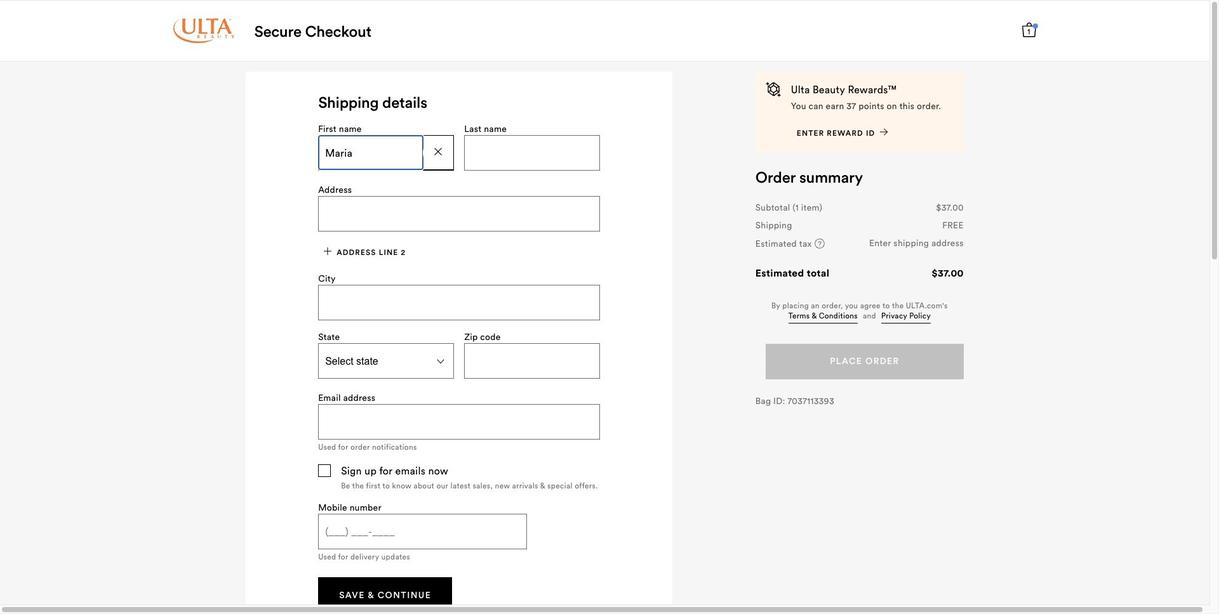 Task type: locate. For each thing, give the bounding box(es) containing it.
Address text field
[[319, 197, 600, 231]]

Zip code telephone field
[[465, 344, 600, 378]]

First name text field
[[319, 136, 423, 169]]

clear image
[[435, 148, 442, 155]]

Mobile number telephone field
[[319, 515, 526, 549]]

Last name text field
[[465, 136, 600, 170]]

withiconright image
[[881, 128, 888, 136]]

Email address field
[[319, 405, 600, 439]]



Task type: describe. For each thing, give the bounding box(es) containing it.
click to learn how tax is calculated image
[[815, 239, 825, 249]]

withicon image
[[324, 248, 332, 255]]

City text field
[[319, 286, 600, 320]]



Task type: vqa. For each thing, say whether or not it's contained in the screenshot.
Address TEXT BOX at the left top
yes



